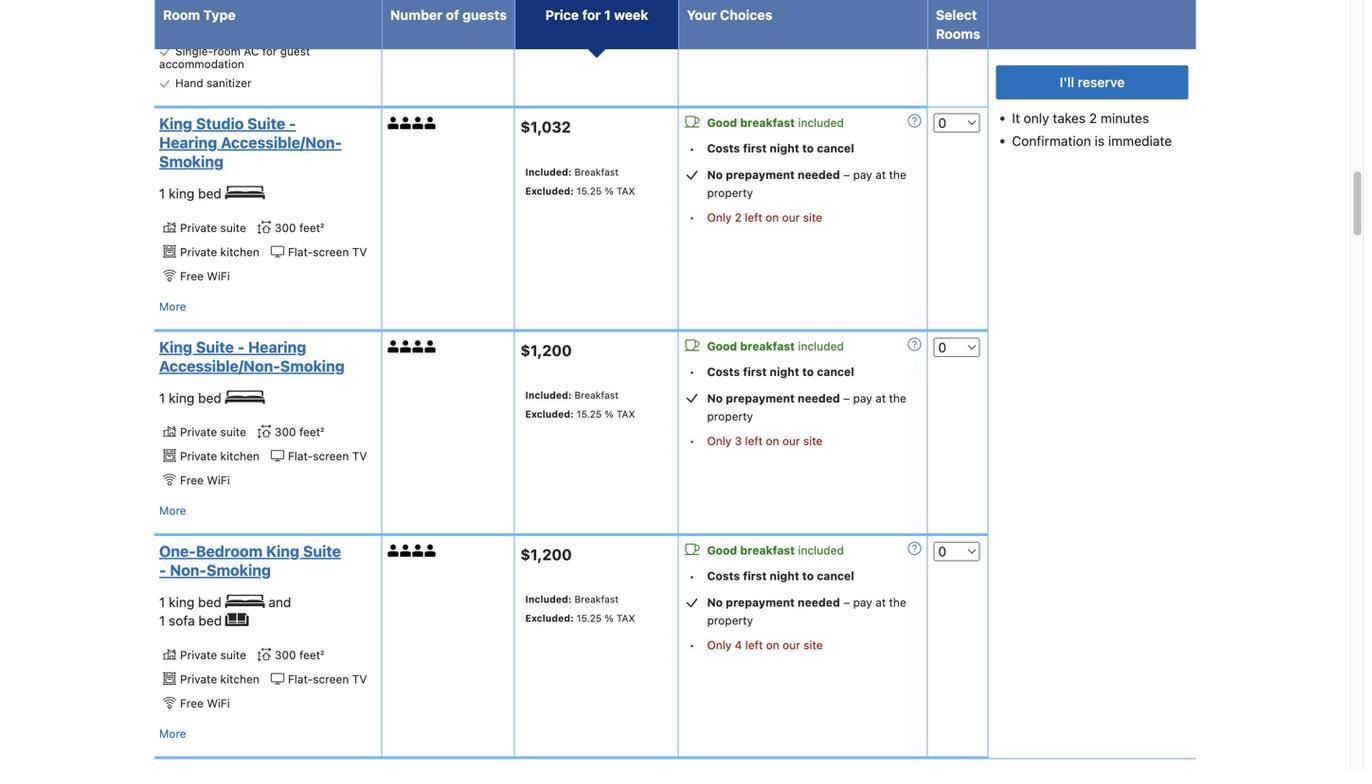 Task type: vqa. For each thing, say whether or not it's contained in the screenshot.
TAB LIST
no



Task type: locate. For each thing, give the bounding box(es) containing it.
2 excluded: from the top
[[525, 408, 574, 420]]

3 prepayment from the top
[[726, 596, 795, 609]]

first
[[743, 142, 767, 155], [743, 365, 767, 378], [743, 570, 767, 583]]

3 only from the top
[[707, 639, 732, 652]]

more details on meals and payment options image for one-bedroom king suite - non-smoking
[[908, 542, 922, 555]]

no prepayment needed up only 3 left on our site
[[707, 392, 841, 405]]

1 vertical spatial pay
[[854, 392, 873, 405]]

1 – pay at the property from the top
[[707, 168, 907, 200]]

1 vertical spatial tv
[[352, 450, 367, 463]]

needed
[[798, 168, 841, 182], [798, 392, 841, 405], [798, 596, 841, 609]]

property for king studio suite - hearing accessible/non- smoking
[[707, 186, 753, 200]]

6 private from the top
[[180, 673, 217, 686]]

1 cancel from the top
[[817, 142, 855, 155]]

first for one-bedroom king suite - non-smoking
[[743, 570, 767, 583]]

more details on meals and payment options image
[[908, 114, 922, 128], [908, 338, 922, 351], [908, 542, 922, 555]]

at
[[876, 168, 886, 182], [876, 392, 886, 405], [876, 596, 886, 609]]

property up 3 on the right bottom of the page
[[707, 410, 753, 423]]

2 on from the top
[[766, 434, 780, 448]]

good
[[707, 116, 738, 129], [707, 340, 738, 353], [707, 544, 738, 557]]

1 property from the top
[[707, 186, 753, 200]]

2 pay from the top
[[854, 392, 873, 405]]

1 vertical spatial excluded:
[[525, 408, 574, 420]]

0 vertical spatial smoking
[[159, 153, 224, 171]]

2 horizontal spatial -
[[289, 115, 296, 133]]

occupancy image
[[388, 117, 400, 129], [388, 341, 400, 353], [400, 341, 413, 353], [413, 341, 425, 353], [413, 545, 425, 557], [425, 545, 437, 557]]

1 vertical spatial the
[[890, 392, 907, 405]]

cancel for king studio suite - hearing accessible/non- smoking
[[817, 142, 855, 155]]

one-bedroom king suite - non-smoking
[[159, 543, 341, 580]]

3 tax from the top
[[617, 613, 635, 624]]

2 vertical spatial more
[[159, 727, 186, 740]]

flat-screen tv
[[288, 245, 367, 259], [288, 450, 367, 463], [288, 673, 367, 686]]

1 needed from the top
[[798, 168, 841, 182]]

single-
[[175, 45, 213, 58]]

2 vertical spatial good breakfast included
[[707, 544, 844, 557]]

private kitchen for non-
[[180, 673, 260, 686]]

2 vertical spatial site
[[804, 639, 823, 652]]

2 vertical spatial on
[[766, 639, 780, 652]]

1 vertical spatial 15.25
[[577, 408, 602, 420]]

0 vertical spatial prepayment
[[726, 168, 795, 182]]

300 for one-bedroom king suite - non-smoking
[[275, 649, 296, 662]]

it only takes 2 minutes confirmation is immediate
[[1012, 110, 1173, 149]]

2 vertical spatial wifi
[[207, 697, 230, 710]]

– pay at the property up only 4 left on our site
[[707, 596, 907, 627]]

flat- for king suite - hearing accessible/non-smoking
[[288, 450, 313, 463]]

1 vertical spatial king
[[159, 338, 192, 356]]

0 vertical spatial no prepayment needed
[[707, 168, 841, 182]]

2 vertical spatial private kitchen
[[180, 673, 260, 686]]

2 vertical spatial free wifi
[[180, 697, 230, 710]]

cancel for one-bedroom king suite - non-smoking
[[817, 570, 855, 583]]

private suite down 1 sofa bed
[[180, 649, 246, 662]]

0 vertical spatial costs first night to cancel
[[707, 142, 855, 155]]

2 tax from the top
[[617, 408, 635, 420]]

suite down king studio suite - hearing accessible/non- smoking
[[220, 221, 246, 235]]

flat- for king studio suite - hearing accessible/non- smoking
[[288, 245, 313, 259]]

0 vertical spatial excluded:
[[525, 185, 574, 196]]

property up 4
[[707, 614, 753, 627]]

2 vertical spatial to
[[803, 570, 814, 583]]

1 vertical spatial 300
[[275, 426, 296, 439]]

needed up only 3 left on our site
[[798, 392, 841, 405]]

1 vertical spatial no
[[707, 392, 723, 405]]

1 screen from the top
[[313, 245, 349, 259]]

2 vertical spatial pay
[[854, 596, 873, 609]]

kitchen for accessible/non-
[[220, 245, 260, 259]]

3 to from the top
[[803, 570, 814, 583]]

– pay at the property
[[707, 168, 907, 200], [707, 392, 907, 423], [707, 596, 907, 627]]

costs up 3 on the right bottom of the page
[[707, 365, 740, 378]]

prepayment for one-bedroom king suite - non-smoking
[[726, 596, 795, 609]]

1 feet² from the top
[[299, 221, 324, 235]]

costs first night to cancel up 'only 2 left on our site'
[[707, 142, 855, 155]]

site for king studio suite - hearing accessible/non- smoking
[[803, 211, 823, 224]]

is
[[1095, 133, 1105, 149]]

2 vertical spatial 300
[[275, 649, 296, 662]]

3 excluded: from the top
[[525, 613, 574, 624]]

1 vertical spatial our
[[783, 434, 801, 448]]

$1,200 for one-bedroom king suite - non-smoking
[[521, 546, 572, 564]]

suite
[[220, 221, 246, 235], [220, 426, 246, 439], [220, 649, 246, 662]]

1
[[604, 7, 611, 23], [159, 186, 165, 201], [159, 390, 165, 406], [159, 595, 165, 610], [159, 613, 165, 629]]

smoking for king studio suite - hearing accessible/non- smoking
[[159, 153, 224, 171]]

bed
[[198, 186, 222, 201], [198, 390, 222, 406], [198, 595, 222, 610], [199, 613, 222, 629]]

3 good from the top
[[707, 544, 738, 557]]

2 $1,200 from the top
[[521, 546, 572, 564]]

first up only 4 left on our site
[[743, 570, 767, 583]]

2 vertical spatial king
[[169, 595, 195, 610]]

1 king bed down king suite - hearing accessible/non-smoking
[[159, 390, 225, 406]]

smoking
[[159, 153, 224, 171], [280, 357, 345, 375], [207, 562, 271, 580]]

1 king bed for king suite - hearing accessible/non-smoking
[[159, 390, 225, 406]]

screen for one-bedroom king suite - non-smoking
[[313, 673, 349, 686]]

1 – from the top
[[844, 168, 850, 182]]

property up 'only 2 left on our site'
[[707, 186, 753, 200]]

2 the from the top
[[890, 392, 907, 405]]

private suite for smoking
[[180, 426, 246, 439]]

2 vertical spatial night
[[770, 570, 800, 583]]

hearing
[[159, 134, 217, 152], [248, 338, 306, 356]]

1 1 king bed from the top
[[159, 186, 225, 201]]

flat-screen tv for one-bedroom king suite - non-smoking
[[288, 673, 367, 686]]

suite
[[248, 115, 285, 133], [196, 338, 234, 356], [303, 543, 341, 561]]

bed left couch image
[[199, 613, 222, 629]]

night up only 4 left on our site
[[770, 570, 800, 583]]

-
[[289, 115, 296, 133], [238, 338, 245, 356], [159, 562, 166, 580]]

free wifi up bedroom
[[180, 474, 230, 487]]

0 horizontal spatial suite
[[196, 338, 234, 356]]

included
[[798, 116, 844, 129], [798, 340, 844, 353], [798, 544, 844, 557]]

2 vertical spatial tax
[[617, 613, 635, 624]]

costs for king suite - hearing accessible/non-smoking
[[707, 365, 740, 378]]

0 vertical spatial king
[[169, 186, 195, 201]]

king for king suite - hearing accessible/non-smoking
[[159, 338, 192, 356]]

tax
[[617, 185, 635, 196], [617, 408, 635, 420], [617, 613, 635, 624]]

costs for one-bedroom king suite - non-smoking
[[707, 570, 740, 583]]

2 vertical spatial excluded:
[[525, 613, 574, 624]]

1 vertical spatial smoking
[[280, 357, 345, 375]]

needed for king suite - hearing accessible/non-smoking
[[798, 392, 841, 405]]

300 feet²
[[275, 221, 324, 235], [275, 426, 324, 439], [275, 649, 324, 662]]

2 included from the top
[[798, 340, 844, 353]]

% for one-bedroom king suite - non-smoking
[[605, 613, 614, 624]]

i'll reserve button
[[997, 65, 1189, 100]]

3 included: from the top
[[525, 594, 572, 605]]

3 the from the top
[[890, 596, 907, 609]]

– pay at the property up only 3 left on our site
[[707, 392, 907, 423]]

tax for king studio suite - hearing accessible/non- smoking
[[617, 185, 635, 196]]

2
[[1090, 110, 1098, 126], [735, 211, 742, 224]]

no prepayment needed up only 4 left on our site
[[707, 596, 841, 609]]

property
[[707, 186, 753, 200], [707, 410, 753, 423], [707, 614, 753, 627]]

costs
[[707, 142, 740, 155], [707, 365, 740, 378], [707, 570, 740, 583]]

smoking inside king studio suite - hearing accessible/non- smoking
[[159, 153, 224, 171]]

3 kitchen from the top
[[220, 673, 260, 686]]

needed up 'only 2 left on our site'
[[798, 168, 841, 182]]

costs first night to cancel for king studio suite - hearing accessible/non- smoking
[[707, 142, 855, 155]]

1 the from the top
[[890, 168, 907, 182]]

private
[[180, 221, 217, 235], [180, 245, 217, 259], [180, 426, 217, 439], [180, 450, 217, 463], [180, 649, 217, 662], [180, 673, 217, 686]]

no prepayment needed up 'only 2 left on our site'
[[707, 168, 841, 182]]

2 more from the top
[[159, 504, 186, 517]]

good breakfast included
[[707, 116, 844, 129], [707, 340, 844, 353], [707, 544, 844, 557]]

to
[[803, 142, 814, 155], [803, 365, 814, 378], [803, 570, 814, 583]]

2 vertical spatial 1 king bed
[[159, 595, 225, 610]]

2 vertical spatial – pay at the property
[[707, 596, 907, 627]]

costs first night to cancel up only 3 left on our site
[[707, 365, 855, 378]]

1 vertical spatial suite
[[196, 338, 234, 356]]

1 more link from the top
[[159, 297, 186, 316]]

$1,200
[[521, 342, 572, 360], [521, 546, 572, 564]]

1 free from the top
[[180, 269, 204, 283]]

3 screen from the top
[[313, 673, 349, 686]]

1 suite from the top
[[220, 221, 246, 235]]

night
[[770, 142, 800, 155], [770, 365, 800, 378], [770, 570, 800, 583]]

at for one-bedroom king suite - non-smoking
[[876, 596, 886, 609]]

2 vertical spatial breakfast
[[575, 594, 619, 605]]

it
[[1012, 110, 1021, 126]]

bedroom
[[196, 543, 263, 561]]

site
[[803, 211, 823, 224], [804, 434, 823, 448], [804, 639, 823, 652]]

only
[[1024, 110, 1050, 126]]

king inside king studio suite - hearing accessible/non- smoking
[[159, 115, 192, 133]]

2 % from the top
[[605, 408, 614, 420]]

first up 'only 2 left on our site'
[[743, 142, 767, 155]]

2 vertical spatial included:
[[525, 594, 572, 605]]

prepayment
[[726, 168, 795, 182], [726, 392, 795, 405], [726, 596, 795, 609]]

3 – pay at the property from the top
[[707, 596, 907, 627]]

2 300 feet² from the top
[[275, 426, 324, 439]]

prepayment for king suite - hearing accessible/non-smoking
[[726, 392, 795, 405]]

king
[[159, 115, 192, 133], [159, 338, 192, 356], [266, 543, 300, 561]]

screen
[[313, 245, 349, 259], [313, 450, 349, 463], [313, 673, 349, 686]]

1 king bed down studio
[[159, 186, 225, 201]]

wifi for accessible/non-
[[207, 269, 230, 283]]

king inside king suite - hearing accessible/non-smoking
[[159, 338, 192, 356]]

wifi up king suite - hearing accessible/non-smoking
[[207, 269, 230, 283]]

0 vertical spatial included:
[[525, 166, 572, 177]]

2 night from the top
[[770, 365, 800, 378]]

1 included: from the top
[[525, 166, 572, 177]]

tv
[[352, 245, 367, 259], [352, 450, 367, 463], [352, 673, 367, 686]]

1 prepayment from the top
[[726, 168, 795, 182]]

first up only 3 left on our site
[[743, 365, 767, 378]]

1 vertical spatial suite
[[220, 426, 246, 439]]

refrigerator
[[175, 8, 239, 22]]

3 % from the top
[[605, 613, 614, 624]]

costs up 4
[[707, 570, 740, 583]]

to up only 3 left on our site
[[803, 365, 814, 378]]

site for one-bedroom king suite - non-smoking
[[804, 639, 823, 652]]

1 private from the top
[[180, 221, 217, 235]]

no up only 4 left on our site
[[707, 596, 723, 609]]

included:
[[525, 166, 572, 177], [525, 390, 572, 401], [525, 594, 572, 605]]

0 vertical spatial -
[[289, 115, 296, 133]]

0 vertical spatial for
[[582, 7, 601, 23]]

wifi up bedroom
[[207, 474, 230, 487]]

wifi
[[207, 269, 230, 283], [207, 474, 230, 487], [207, 697, 230, 710]]

no for king suite - hearing accessible/non-smoking
[[707, 392, 723, 405]]

suite inside one-bedroom king suite - non-smoking
[[303, 543, 341, 561]]

no prepayment needed for one-bedroom king suite - non-smoking
[[707, 596, 841, 609]]

300
[[275, 221, 296, 235], [275, 426, 296, 439], [275, 649, 296, 662]]

flat-
[[288, 245, 313, 259], [288, 450, 313, 463], [288, 673, 313, 686]]

good for king studio suite - hearing accessible/non- smoking
[[707, 116, 738, 129]]

site for king suite - hearing accessible/non-smoking
[[804, 434, 823, 448]]

2 property from the top
[[707, 410, 753, 423]]

king
[[169, 186, 195, 201], [169, 390, 195, 406], [169, 595, 195, 610]]

15.25 for king suite - hearing accessible/non-smoking
[[577, 408, 602, 420]]

accessible/non- inside king studio suite - hearing accessible/non- smoking
[[221, 134, 342, 152]]

1 sofa bed
[[159, 613, 226, 629]]

number of guests
[[390, 7, 507, 23]]

1 vertical spatial good breakfast included
[[707, 340, 844, 353]]

0 vertical spatial good breakfast included
[[707, 116, 844, 129]]

1 first from the top
[[743, 142, 767, 155]]

3 feet² from the top
[[299, 649, 324, 662]]

– pay at the property up 'only 2 left on our site'
[[707, 168, 907, 200]]

1 vertical spatial no prepayment needed
[[707, 392, 841, 405]]

1 to from the top
[[803, 142, 814, 155]]

% for king studio suite - hearing accessible/non- smoking
[[605, 185, 614, 196]]

hearing inside king suite - hearing accessible/non-smoking
[[248, 338, 306, 356]]

2 no prepayment needed from the top
[[707, 392, 841, 405]]

2 suite from the top
[[220, 426, 246, 439]]

2 vertical spatial kitchen
[[220, 673, 260, 686]]

no prepayment needed for king suite - hearing accessible/non-smoking
[[707, 392, 841, 405]]

2 vertical spatial tv
[[352, 673, 367, 686]]

2 horizontal spatial suite
[[303, 543, 341, 561]]

private kitchen
[[180, 245, 260, 259], [180, 450, 260, 463], [180, 673, 260, 686]]

feet² for king studio suite - hearing accessible/non- smoking
[[299, 221, 324, 235]]

needed for one-bedroom king suite - non-smoking
[[798, 596, 841, 609]]

0 vertical spatial %
[[605, 185, 614, 196]]

needed up only 4 left on our site
[[798, 596, 841, 609]]

to for king suite - hearing accessible/non-smoking
[[803, 365, 814, 378]]

private suite
[[180, 221, 246, 235], [180, 426, 246, 439], [180, 649, 246, 662]]

private suite down king suite - hearing accessible/non-smoking
[[180, 426, 246, 439]]

left for one-bedroom king suite - non-smoking
[[746, 639, 763, 652]]

private kitchen for accessible/non-
[[180, 245, 260, 259]]

0 horizontal spatial for
[[262, 45, 277, 58]]

0 vertical spatial 300 feet²
[[275, 221, 324, 235]]

only
[[707, 211, 732, 224], [707, 434, 732, 448], [707, 639, 732, 652]]

1 tv from the top
[[352, 245, 367, 259]]

costs first night to cancel
[[707, 142, 855, 155], [707, 365, 855, 378], [707, 570, 855, 583]]

2 costs first night to cancel from the top
[[707, 365, 855, 378]]

2 vertical spatial no
[[707, 596, 723, 609]]

occupancy image
[[400, 117, 413, 129], [413, 117, 425, 129], [425, 117, 437, 129], [425, 341, 437, 353], [388, 545, 400, 557], [400, 545, 413, 557]]

1 vertical spatial first
[[743, 365, 767, 378]]

1 vertical spatial site
[[804, 434, 823, 448]]

2 needed from the top
[[798, 392, 841, 405]]

more
[[159, 300, 186, 313], [159, 504, 186, 517], [159, 727, 186, 740]]

left for king studio suite - hearing accessible/non- smoking
[[745, 211, 763, 224]]

300 feet² down and
[[275, 649, 324, 662]]

prepayment up 'only 2 left on our site'
[[726, 168, 795, 182]]

2 wifi from the top
[[207, 474, 230, 487]]

bed up 1 sofa bed
[[198, 595, 222, 610]]

0 vertical spatial left
[[745, 211, 763, 224]]

on for king studio suite - hearing accessible/non- smoking
[[766, 211, 779, 224]]

0 vertical spatial our
[[783, 211, 800, 224]]

1 300 from the top
[[275, 221, 296, 235]]

prepayment up only 4 left on our site
[[726, 596, 795, 609]]

3 first from the top
[[743, 570, 767, 583]]

300 feet² down king studio suite - hearing accessible/non- smoking link at the left top of the page
[[275, 221, 324, 235]]

300 feet² for one-bedroom king suite - non-smoking
[[275, 649, 324, 662]]

excluded: for king studio suite - hearing accessible/non- smoking
[[525, 185, 574, 196]]

free for one-bedroom king suite - non-smoking
[[180, 697, 204, 710]]

0 vertical spatial good
[[707, 116, 738, 129]]

3 300 feet² from the top
[[275, 649, 324, 662]]

2 • from the top
[[690, 211, 695, 224]]

2 screen from the top
[[313, 450, 349, 463]]

prepayment up only 3 left on our site
[[726, 392, 795, 405]]

0 horizontal spatial 2
[[735, 211, 742, 224]]

free wifi down 1 sofa bed
[[180, 697, 230, 710]]

1 vertical spatial hearing
[[248, 338, 306, 356]]

more link for king suite - hearing accessible/non-smoking
[[159, 501, 186, 520]]

costs first night to cancel up only 4 left on our site
[[707, 570, 855, 583]]

3 private suite from the top
[[180, 649, 246, 662]]

1 more from the top
[[159, 300, 186, 313]]

2 breakfast from the top
[[575, 390, 619, 401]]

2 vertical spatial 15.25
[[577, 613, 602, 624]]

included: breakfast excluded: 15.25 % tax
[[525, 166, 635, 196], [525, 390, 635, 420], [525, 594, 635, 624]]

1 vertical spatial screen
[[313, 450, 349, 463]]

4
[[735, 639, 742, 652]]

king down king studio suite - hearing accessible/non- smoking
[[169, 186, 195, 201]]

0 horizontal spatial hearing
[[159, 134, 217, 152]]

3 no prepayment needed from the top
[[707, 596, 841, 609]]

king up sofa
[[169, 595, 195, 610]]

0 vertical spatial free
[[180, 269, 204, 283]]

0 vertical spatial more details on meals and payment options image
[[908, 114, 922, 128]]

free
[[180, 269, 204, 283], [180, 474, 204, 487], [180, 697, 204, 710]]

3 private from the top
[[180, 426, 217, 439]]

3 more details on meals and payment options image from the top
[[908, 542, 922, 555]]

0 vertical spatial hearing
[[159, 134, 217, 152]]

1 good breakfast included from the top
[[707, 116, 844, 129]]

the for king suite - hearing accessible/non-smoking
[[890, 392, 907, 405]]

and
[[269, 595, 291, 610]]

3 night from the top
[[770, 570, 800, 583]]

king inside one-bedroom king suite - non-smoking
[[266, 543, 300, 561]]

1 vertical spatial costs
[[707, 365, 740, 378]]

1 left from the top
[[745, 211, 763, 224]]

included for king studio suite - hearing accessible/non- smoking
[[798, 116, 844, 129]]

smoking inside one-bedroom king suite - non-smoking
[[207, 562, 271, 580]]

300 feet² down king suite - hearing accessible/non-smoking link at the top of page
[[275, 426, 324, 439]]

bed down king suite - hearing accessible/non-smoking
[[198, 390, 222, 406]]

1 private suite from the top
[[180, 221, 246, 235]]

suite inside king studio suite - hearing accessible/non- smoking
[[248, 115, 285, 133]]

15.25
[[577, 185, 602, 196], [577, 408, 602, 420], [577, 613, 602, 624]]

1 vertical spatial tax
[[617, 408, 635, 420]]

$1,200 for king suite - hearing accessible/non-smoking
[[521, 342, 572, 360]]

bed down king studio suite - hearing accessible/non- smoking
[[198, 186, 222, 201]]

1 vertical spatial good
[[707, 340, 738, 353]]

2 vertical spatial needed
[[798, 596, 841, 609]]

2 prepayment from the top
[[726, 392, 795, 405]]

300 down king suite - hearing accessible/non-smoking link at the top of page
[[275, 426, 296, 439]]

2 private from the top
[[180, 245, 217, 259]]

more link
[[159, 297, 186, 316], [159, 501, 186, 520], [159, 724, 186, 743]]

2 private kitchen from the top
[[180, 450, 260, 463]]

0 vertical spatial – pay at the property
[[707, 168, 907, 200]]

2 vertical spatial costs
[[707, 570, 740, 583]]

left
[[745, 211, 763, 224], [745, 434, 763, 448], [746, 639, 763, 652]]

choices
[[720, 7, 773, 23]]

accessible/non- inside king suite - hearing accessible/non-smoking
[[159, 357, 280, 375]]

1 horizontal spatial hearing
[[248, 338, 306, 356]]

wifi for smoking
[[207, 474, 230, 487]]

1 vertical spatial flat-
[[288, 450, 313, 463]]

3 no from the top
[[707, 596, 723, 609]]

pay for king suite - hearing accessible/non-smoking
[[854, 392, 873, 405]]

3 private kitchen from the top
[[180, 673, 260, 686]]

1 king bed up 1 sofa bed
[[159, 595, 225, 610]]

breakfast for king suite - hearing accessible/non-smoking
[[741, 340, 795, 353]]

3 at from the top
[[876, 596, 886, 609]]

no up 'only 2 left on our site'
[[707, 168, 723, 182]]

2 costs from the top
[[707, 365, 740, 378]]

0 vertical spatial free wifi
[[180, 269, 230, 283]]

immediate
[[1109, 133, 1173, 149]]

confirmation
[[1012, 133, 1092, 149]]

accessible/non-
[[221, 134, 342, 152], [159, 357, 280, 375]]

hand sanitizer
[[175, 76, 252, 90]]

suite down couch image
[[220, 649, 246, 662]]

breakfast for king studio suite - hearing accessible/non- smoking
[[741, 116, 795, 129]]

0 vertical spatial 2
[[1090, 110, 1098, 126]]

0 vertical spatial at
[[876, 168, 886, 182]]

3 costs from the top
[[707, 570, 740, 583]]

cancel
[[817, 142, 855, 155], [817, 365, 855, 378], [817, 570, 855, 583]]

1 vertical spatial prepayment
[[726, 392, 795, 405]]

1 300 feet² from the top
[[275, 221, 324, 235]]

to for one-bedroom king suite - non-smoking
[[803, 570, 814, 583]]

2 good breakfast included from the top
[[707, 340, 844, 353]]

3 property from the top
[[707, 614, 753, 627]]

2 vertical spatial breakfast
[[741, 544, 795, 557]]

no up only 3 left on our site
[[707, 392, 723, 405]]

rooms
[[936, 26, 981, 42]]

•
[[690, 142, 695, 155], [690, 211, 695, 224], [690, 365, 695, 379], [690, 434, 695, 448], [690, 570, 695, 583], [690, 639, 695, 652]]

night for king suite - hearing accessible/non-smoking
[[770, 365, 800, 378]]

3 pay from the top
[[854, 596, 873, 609]]

1 vertical spatial needed
[[798, 392, 841, 405]]

1 horizontal spatial suite
[[248, 115, 285, 133]]

king down king suite - hearing accessible/non-smoking
[[169, 390, 195, 406]]

0 vertical spatial –
[[844, 168, 850, 182]]

no prepayment needed
[[707, 168, 841, 182], [707, 392, 841, 405], [707, 596, 841, 609]]

pay
[[854, 168, 873, 182], [854, 392, 873, 405], [854, 596, 873, 609]]

suite down king suite - hearing accessible/non-smoking
[[220, 426, 246, 439]]

1 vertical spatial – pay at the property
[[707, 392, 907, 423]]

1 king from the top
[[169, 186, 195, 201]]

more for king studio suite - hearing accessible/non- smoking
[[159, 300, 186, 313]]

3 included: breakfast excluded: 15.25 % tax from the top
[[525, 594, 635, 624]]

no
[[707, 168, 723, 182], [707, 392, 723, 405], [707, 596, 723, 609]]

300 down and
[[275, 649, 296, 662]]

2 tv from the top
[[352, 450, 367, 463]]

300 for king suite - hearing accessible/non-smoking
[[275, 426, 296, 439]]

1 kitchen from the top
[[220, 245, 260, 259]]

300 feet² for king studio suite - hearing accessible/non- smoking
[[275, 221, 324, 235]]

2 cancel from the top
[[817, 365, 855, 378]]

2 no from the top
[[707, 392, 723, 405]]

– pay at the property for king studio suite - hearing accessible/non- smoking
[[707, 168, 907, 200]]

2 at from the top
[[876, 392, 886, 405]]

night up 'only 2 left on our site'
[[770, 142, 800, 155]]

suite inside king suite - hearing accessible/non-smoking
[[196, 338, 234, 356]]

1 vertical spatial for
[[262, 45, 277, 58]]

to up only 4 left on our site
[[803, 570, 814, 583]]

night up only 3 left on our site
[[770, 365, 800, 378]]

1 vertical spatial cancel
[[817, 365, 855, 378]]

1 vertical spatial more link
[[159, 501, 186, 520]]

sanitizer
[[207, 76, 252, 90]]

for right ac
[[262, 45, 277, 58]]

private suite down king studio suite - hearing accessible/non- smoking
[[180, 221, 246, 235]]

1 vertical spatial more
[[159, 504, 186, 517]]

15.25 for king studio suite - hearing accessible/non- smoking
[[577, 185, 602, 196]]

3 costs first night to cancel from the top
[[707, 570, 855, 583]]

300 down king studio suite - hearing accessible/non- smoking link at the left top of the page
[[275, 221, 296, 235]]

1 private kitchen from the top
[[180, 245, 260, 259]]

0 vertical spatial private suite
[[180, 221, 246, 235]]

private suite for non-
[[180, 649, 246, 662]]

3 left from the top
[[746, 639, 763, 652]]

kitchen
[[220, 245, 260, 259], [220, 450, 260, 463], [220, 673, 260, 686]]

2 300 from the top
[[275, 426, 296, 439]]

3 breakfast from the top
[[575, 594, 619, 605]]

i'll reserve
[[1060, 74, 1125, 90]]

0 vertical spatial cancel
[[817, 142, 855, 155]]

3 suite from the top
[[220, 649, 246, 662]]

0 vertical spatial flat-screen tv
[[288, 245, 367, 259]]

breakfast
[[575, 166, 619, 177], [575, 390, 619, 401], [575, 594, 619, 605]]

wifi down couch image
[[207, 697, 230, 710]]

1 costs from the top
[[707, 142, 740, 155]]

sofa
[[169, 613, 195, 629]]

suite for smoking
[[220, 426, 246, 439]]

for inside "single-room ac for guest accommodation"
[[262, 45, 277, 58]]

free for king studio suite - hearing accessible/non- smoking
[[180, 269, 204, 283]]

2 vertical spatial prepayment
[[726, 596, 795, 609]]

1 bed from the top
[[198, 186, 222, 201]]

1 vertical spatial at
[[876, 392, 886, 405]]

2 vertical spatial costs first night to cancel
[[707, 570, 855, 583]]

1 vertical spatial more details on meals and payment options image
[[908, 338, 922, 351]]

costs up 'only 2 left on our site'
[[707, 142, 740, 155]]

tv for one-bedroom king suite - non-smoking
[[352, 673, 367, 686]]

0 vertical spatial tax
[[617, 185, 635, 196]]

2 included: breakfast excluded: 15.25 % tax from the top
[[525, 390, 635, 420]]

excluded:
[[525, 185, 574, 196], [525, 408, 574, 420], [525, 613, 574, 624]]

for right price at the top left of page
[[582, 7, 601, 23]]

1 vertical spatial king
[[169, 390, 195, 406]]

feet²
[[299, 221, 324, 235], [299, 426, 324, 439], [299, 649, 324, 662]]

breakfast
[[741, 116, 795, 129], [741, 340, 795, 353], [741, 544, 795, 557]]

to up 'only 2 left on our site'
[[803, 142, 814, 155]]

3 more from the top
[[159, 727, 186, 740]]

2 vertical spatial suite
[[303, 543, 341, 561]]

free wifi for king studio suite - hearing accessible/non- smoking
[[180, 269, 230, 283]]

2 vertical spatial property
[[707, 614, 753, 627]]

0 vertical spatial 1 king bed
[[159, 186, 225, 201]]

1 vertical spatial to
[[803, 365, 814, 378]]

2 left from the top
[[745, 434, 763, 448]]

0 vertical spatial breakfast
[[741, 116, 795, 129]]

single-room ac for guest accommodation
[[159, 45, 310, 71]]

free wifi up king suite - hearing accessible/non-smoking
[[180, 269, 230, 283]]

1 vertical spatial property
[[707, 410, 753, 423]]

the for king studio suite - hearing accessible/non- smoking
[[890, 168, 907, 182]]



Task type: describe. For each thing, give the bounding box(es) containing it.
smoking inside king suite - hearing accessible/non-smoking
[[280, 357, 345, 375]]

1 king bed for king studio suite - hearing accessible/non- smoking
[[159, 186, 225, 201]]

flat- for one-bedroom king suite - non-smoking
[[288, 673, 313, 686]]

couch image
[[226, 614, 249, 627]]

select rooms
[[936, 7, 981, 42]]

one-bedroom king suite - non-smoking link
[[159, 542, 371, 580]]

hand
[[175, 76, 203, 90]]

3 1 king bed from the top
[[159, 595, 225, 610]]

one-
[[159, 543, 196, 561]]

5 private from the top
[[180, 649, 217, 662]]

only 2 left on our site
[[707, 211, 823, 224]]

more link for one-bedroom king suite - non-smoking
[[159, 724, 186, 743]]

tax for king suite - hearing accessible/non-smoking
[[617, 408, 635, 420]]

night for one-bedroom king suite - non-smoking
[[770, 570, 800, 583]]

hearing inside king studio suite - hearing accessible/non- smoking
[[159, 134, 217, 152]]

– for king studio suite - hearing accessible/non- smoking
[[844, 168, 850, 182]]

more for one-bedroom king suite - non-smoking
[[159, 727, 186, 740]]

only for king suite - hearing accessible/non-smoking
[[707, 434, 732, 448]]

of
[[446, 7, 459, 23]]

pay for one-bedroom king suite - non-smoking
[[854, 596, 873, 609]]

included: breakfast excluded: 15.25 % tax for king suite - hearing accessible/non-smoking
[[525, 390, 635, 420]]

screen for king studio suite - hearing accessible/non- smoking
[[313, 245, 349, 259]]

king studio suite - hearing accessible/non- smoking
[[159, 115, 342, 171]]

smoking for one-bedroom king suite - non-smoking
[[207, 562, 271, 580]]

4 bed from the top
[[199, 613, 222, 629]]

your choices
[[687, 7, 773, 23]]

first for king studio suite - hearing accessible/non- smoking
[[743, 142, 767, 155]]

good breakfast included for king studio suite - hearing accessible/non- smoking
[[707, 116, 844, 129]]

minutes
[[1101, 110, 1150, 126]]

king studio suite - hearing accessible/non- smoking link
[[159, 114, 371, 171]]

free wifi for one-bedroom king suite - non-smoking
[[180, 697, 230, 710]]

prepayment for king studio suite - hearing accessible/non- smoking
[[726, 168, 795, 182]]

- inside king studio suite - hearing accessible/non- smoking
[[289, 115, 296, 133]]

good for one-bedroom king suite - non-smoking
[[707, 544, 738, 557]]

good breakfast included for one-bedroom king suite - non-smoking
[[707, 544, 844, 557]]

wifi for non-
[[207, 697, 230, 710]]

% for king suite - hearing accessible/non-smoking
[[605, 408, 614, 420]]

4 private from the top
[[180, 450, 217, 463]]

room
[[213, 45, 241, 58]]

number
[[390, 7, 443, 23]]

more link for king studio suite - hearing accessible/non- smoking
[[159, 297, 186, 316]]

included: for one-bedroom king suite - non-smoking
[[525, 594, 572, 605]]

at for king suite - hearing accessible/non-smoking
[[876, 392, 886, 405]]

room
[[163, 7, 200, 23]]

price for 1 week
[[546, 7, 649, 23]]

- inside king suite - hearing accessible/non-smoking
[[238, 338, 245, 356]]

3 bed from the top
[[198, 595, 222, 610]]

included: breakfast excluded: 15.25 % tax for one-bedroom king suite - non-smoking
[[525, 594, 635, 624]]

excluded: for king suite - hearing accessible/non-smoking
[[525, 408, 574, 420]]

more details on meals and payment options image for king suite - hearing accessible/non-smoking
[[908, 338, 922, 351]]

left for king suite - hearing accessible/non-smoking
[[745, 434, 763, 448]]

2 bed from the top
[[198, 390, 222, 406]]

included: for king suite - hearing accessible/non-smoking
[[525, 390, 572, 401]]

tax for one-bedroom king suite - non-smoking
[[617, 613, 635, 624]]

$1,032
[[521, 118, 571, 136]]

screen for king suite - hearing accessible/non-smoking
[[313, 450, 349, 463]]

non-
[[170, 562, 207, 580]]

ac
[[244, 45, 259, 58]]

price
[[546, 7, 579, 23]]

– pay at the property for king suite - hearing accessible/non-smoking
[[707, 392, 907, 423]]

kitchen for non-
[[220, 673, 260, 686]]

accommodation
[[159, 57, 244, 71]]

good breakfast included for king suite - hearing accessible/non-smoking
[[707, 340, 844, 353]]

our for one-bedroom king suite - non-smoking
[[783, 639, 801, 652]]

excluded: for one-bedroom king suite - non-smoking
[[525, 613, 574, 624]]

good for king suite - hearing accessible/non-smoking
[[707, 340, 738, 353]]

king suite - hearing accessible/non-smoking
[[159, 338, 345, 375]]

flat-screen tv for king suite - hearing accessible/non-smoking
[[288, 450, 367, 463]]

our for king suite - hearing accessible/non-smoking
[[783, 434, 801, 448]]

king for king studio suite - hearing accessible/non- smoking
[[169, 186, 195, 201]]

3 • from the top
[[690, 365, 695, 379]]

guest
[[280, 45, 310, 58]]

guests
[[463, 7, 507, 23]]

4 • from the top
[[690, 434, 695, 448]]

300 feet² for king suite - hearing accessible/non-smoking
[[275, 426, 324, 439]]

feet² for king suite - hearing accessible/non-smoking
[[299, 426, 324, 439]]

on for king suite - hearing accessible/non-smoking
[[766, 434, 780, 448]]

– for king suite - hearing accessible/non-smoking
[[844, 392, 850, 405]]

takes
[[1053, 110, 1086, 126]]

king for king studio suite - hearing accessible/non- smoking
[[159, 115, 192, 133]]

tv for king suite - hearing accessible/non-smoking
[[352, 450, 367, 463]]

6 • from the top
[[690, 639, 695, 652]]

only 3 left on our site
[[707, 434, 823, 448]]

private suite for accessible/non-
[[180, 221, 246, 235]]

to for king studio suite - hearing accessible/non- smoking
[[803, 142, 814, 155]]

suite for accessible/non-
[[220, 221, 246, 235]]

breakfast for one-bedroom king suite - non-smoking
[[741, 544, 795, 557]]

flat-screen tv for king studio suite - hearing accessible/non- smoking
[[288, 245, 367, 259]]

tv for king studio suite - hearing accessible/non- smoking
[[352, 245, 367, 259]]

studio
[[196, 115, 244, 133]]

the for one-bedroom king suite - non-smoking
[[890, 596, 907, 609]]

private kitchen for smoking
[[180, 450, 260, 463]]

select
[[936, 7, 978, 23]]

3 king from the top
[[169, 595, 195, 610]]

more details on meals and payment options image for king studio suite - hearing accessible/non- smoking
[[908, 114, 922, 128]]

3
[[735, 434, 742, 448]]

your
[[687, 7, 717, 23]]

property for one-bedroom king suite - non-smoking
[[707, 614, 753, 627]]

suite for non-
[[220, 649, 246, 662]]

king suite - hearing accessible/non-smoking link
[[159, 338, 371, 376]]

type
[[204, 7, 236, 23]]

300 for king studio suite - hearing accessible/non- smoking
[[275, 221, 296, 235]]

more for king suite - hearing accessible/non-smoking
[[159, 504, 186, 517]]

week
[[614, 7, 649, 23]]

2 inside it only takes 2 minutes confirmation is immediate
[[1090, 110, 1098, 126]]

free for king suite - hearing accessible/non-smoking
[[180, 474, 204, 487]]

1 • from the top
[[690, 142, 695, 155]]

on for one-bedroom king suite - non-smoking
[[766, 639, 780, 652]]

needed for king studio suite - hearing accessible/non- smoking
[[798, 168, 841, 182]]

included for king suite - hearing accessible/non-smoking
[[798, 340, 844, 353]]

breakfast for king studio suite - hearing accessible/non- smoking
[[575, 166, 619, 177]]

no for king studio suite - hearing accessible/non- smoking
[[707, 168, 723, 182]]

15.25 for one-bedroom king suite - non-smoking
[[577, 613, 602, 624]]

no prepayment needed for king studio suite - hearing accessible/non- smoking
[[707, 168, 841, 182]]

5 • from the top
[[690, 570, 695, 583]]

breakfast for king suite - hearing accessible/non-smoking
[[575, 390, 619, 401]]

– pay at the property for one-bedroom king suite - non-smoking
[[707, 596, 907, 627]]

included: breakfast excluded: 15.25 % tax for king studio suite - hearing accessible/non- smoking
[[525, 166, 635, 196]]

costs for king studio suite - hearing accessible/non- smoking
[[707, 142, 740, 155]]

pay for king studio suite - hearing accessible/non- smoking
[[854, 168, 873, 182]]

- inside one-bedroom king suite - non-smoking
[[159, 562, 166, 580]]

only 4 left on our site
[[707, 639, 823, 652]]

– for one-bedroom king suite - non-smoking
[[844, 596, 850, 609]]

night for king studio suite - hearing accessible/non- smoking
[[770, 142, 800, 155]]

room type
[[163, 7, 236, 23]]



